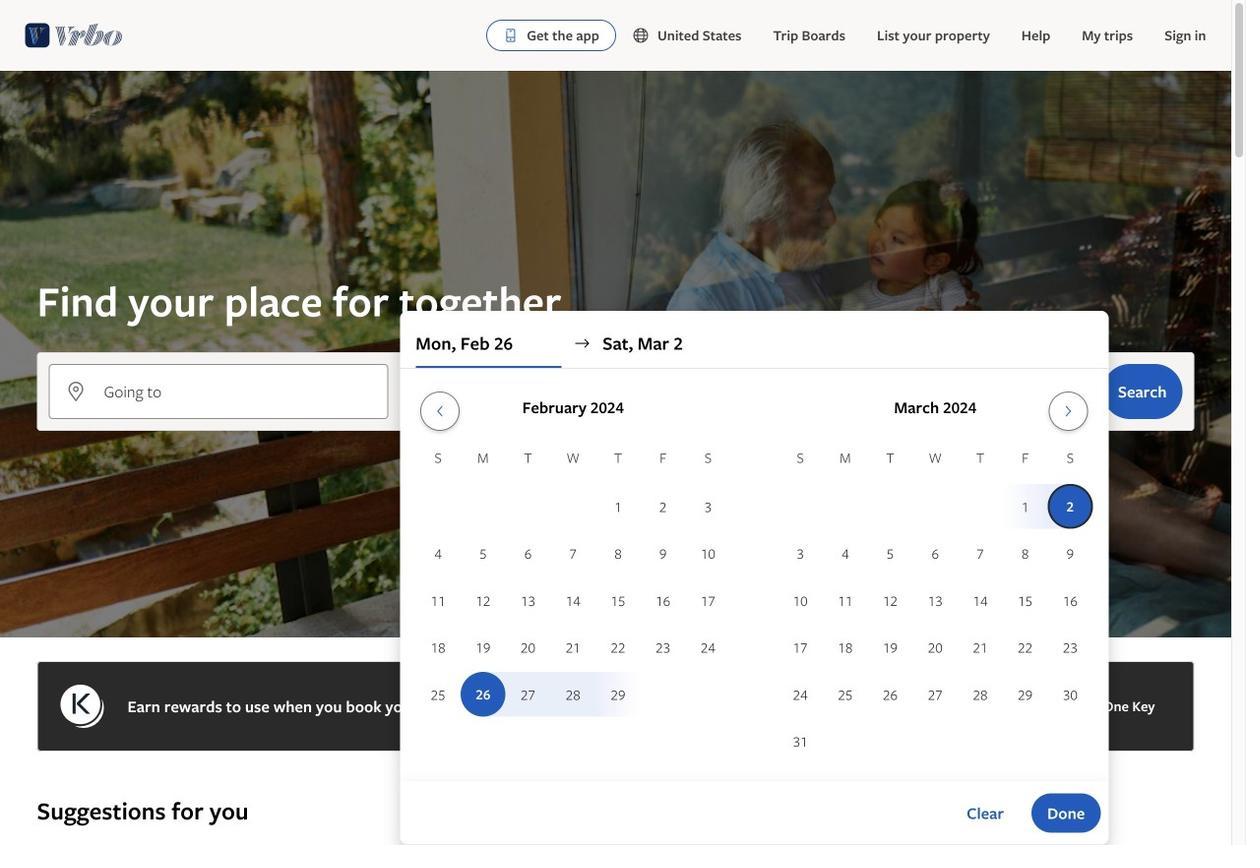 Task type: vqa. For each thing, say whether or not it's contained in the screenshot.
Coffee Bar and Mini Kitchen IMAGE
no



Task type: describe. For each thing, give the bounding box(es) containing it.
vrbo logo image
[[25, 20, 123, 51]]

download the app button image
[[503, 28, 519, 43]]

wizard region
[[0, 71, 1231, 845]]

next month image
[[1057, 404, 1081, 419]]

directional image
[[573, 335, 591, 352]]

small image
[[632, 27, 657, 44]]



Task type: locate. For each thing, give the bounding box(es) containing it.
previous month image
[[428, 404, 452, 419]]

recently viewed region
[[25, 764, 1206, 795]]

application inside 'wizard' region
[[416, 384, 1093, 766]]

application
[[416, 384, 1093, 766]]

march 2024 element
[[778, 447, 1093, 766]]

february 2024 element
[[416, 447, 731, 719]]

main content
[[0, 71, 1231, 846]]



